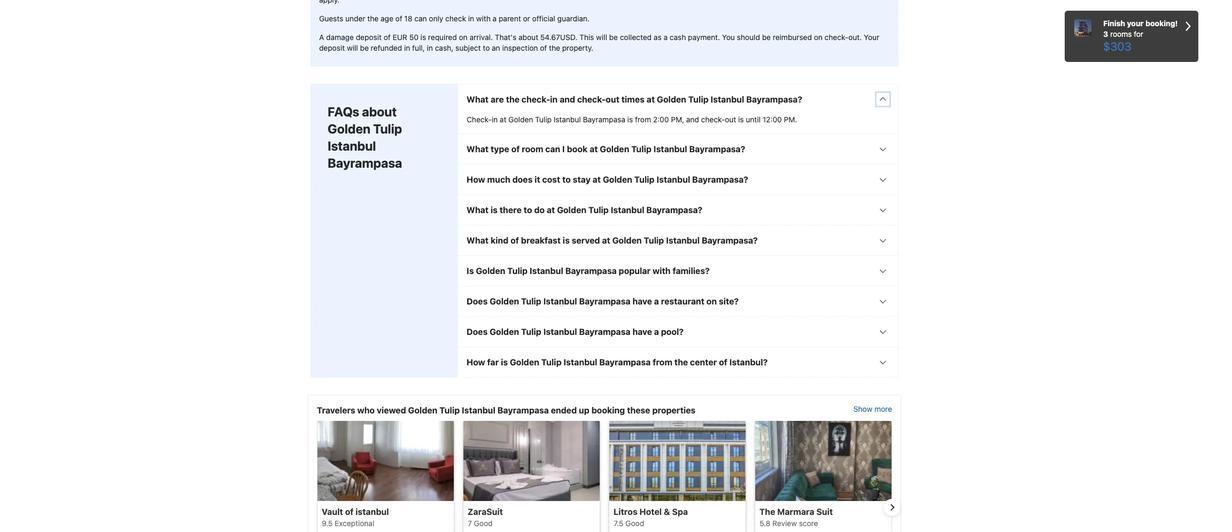 Task type: locate. For each thing, give the bounding box(es) containing it.
or
[[523, 14, 530, 23]]

2 have from the top
[[633, 327, 652, 337]]

1 horizontal spatial from
[[653, 358, 673, 367]]

1 vertical spatial with
[[653, 266, 671, 276]]

how for how far is golden tulip istanbul bayrampasa from the center of istanbul?
[[467, 358, 485, 367]]

site?
[[719, 297, 739, 306]]

1 does from the top
[[467, 297, 488, 306]]

of inside dropdown button
[[511, 236, 519, 245]]

families?
[[673, 266, 710, 276]]

of inside dropdown button
[[512, 144, 520, 154]]

is golden tulip istanbul bayrampasa popular with families?
[[467, 266, 710, 276]]

about up inspection
[[519, 33, 539, 42]]

a left pool?
[[655, 327, 659, 337]]

have inside dropdown button
[[633, 327, 652, 337]]

istanbul?
[[730, 358, 768, 367]]

required
[[428, 33, 457, 42]]

bayrampasa? up what kind of breakfast is served at golden tulip istanbul bayrampasa? dropdown button
[[647, 205, 703, 215]]

1 vertical spatial from
[[653, 358, 673, 367]]

of right type
[[512, 144, 520, 154]]

to left stay
[[563, 175, 571, 184]]

and
[[560, 95, 575, 104], [687, 115, 699, 124]]

on up 'subject'
[[459, 33, 468, 42]]

up
[[579, 406, 590, 415]]

bayrampasa? inside how much does it cost to stay at golden tulip istanbul bayrampasa? dropdown button
[[693, 175, 749, 184]]

0 vertical spatial with
[[476, 14, 491, 23]]

the inside a damage deposit of eur 50 is required on arrival. that's about 54.67usd. this will be collected as a cash payment. you should be reimbursed on check-out. your deposit will be refunded in full, in cash, subject to an inspection of the property.
[[549, 44, 560, 53]]

bayrampasa? up how much does it cost to stay at golden tulip istanbul bayrampasa? dropdown button
[[690, 144, 746, 154]]

at right times
[[647, 95, 655, 104]]

bayrampasa
[[583, 115, 626, 124], [328, 156, 402, 170], [566, 266, 617, 276], [579, 297, 631, 306], [579, 327, 631, 337], [600, 358, 651, 367], [498, 406, 549, 415]]

1 vertical spatial have
[[633, 327, 652, 337]]

refunded
[[371, 44, 402, 53]]

times
[[622, 95, 645, 104]]

litros
[[614, 507, 638, 517]]

golden
[[657, 95, 687, 104], [509, 115, 533, 124], [328, 121, 371, 136], [600, 144, 630, 154], [603, 175, 633, 184], [557, 205, 587, 215], [613, 236, 642, 245], [476, 266, 506, 276], [490, 297, 519, 306], [490, 327, 519, 337], [510, 358, 540, 367], [408, 406, 438, 415]]

subject
[[456, 44, 481, 53]]

under
[[346, 14, 366, 23]]

a left restaurant
[[655, 297, 659, 306]]

bayrampasa inside dropdown button
[[600, 358, 651, 367]]

the left center
[[675, 358, 688, 367]]

does up far
[[467, 327, 488, 337]]

type
[[491, 144, 510, 154]]

0 horizontal spatial and
[[560, 95, 575, 104]]

to left an
[[483, 44, 490, 53]]

are
[[491, 95, 504, 104]]

3 what from the top
[[467, 205, 489, 215]]

what type of room can i book at golden tulip istanbul bayrampasa?
[[467, 144, 746, 154]]

1 horizontal spatial be
[[610, 33, 618, 42]]

rightchevron image
[[1186, 18, 1192, 34]]

out left until
[[725, 115, 737, 124]]

what left there
[[467, 205, 489, 215]]

how far is golden tulip istanbul bayrampasa from the center of istanbul? button
[[458, 348, 899, 377]]

can
[[415, 14, 427, 23], [546, 144, 561, 154]]

of inside "vault of istanbul 9.5 exceptional"
[[345, 507, 354, 517]]

litros hotel & spa 7.5 good
[[614, 507, 688, 528]]

in inside dropdown button
[[550, 95, 558, 104]]

0 vertical spatial have
[[633, 297, 652, 306]]

1 horizontal spatial can
[[546, 144, 561, 154]]

0 horizontal spatial to
[[483, 44, 490, 53]]

is left until
[[739, 115, 744, 124]]

of right kind
[[511, 236, 519, 245]]

0 vertical spatial about
[[519, 33, 539, 42]]

0 horizontal spatial out
[[606, 95, 620, 104]]

how left much at the left top
[[467, 175, 485, 184]]

a inside does golden tulip istanbul bayrampasa have a pool? dropdown button
[[655, 327, 659, 337]]

does inside does golden tulip istanbul bayrampasa have a pool? dropdown button
[[467, 327, 488, 337]]

about inside a damage deposit of eur 50 is required on arrival. that's about 54.67usd. this will be collected as a cash payment. you should be reimbursed on check-out. your deposit will be refunded in full, in cash, subject to an inspection of the property.
[[519, 33, 539, 42]]

check-in at golden tulip istanbul bayrampasa is from 2:00 pm, and check-out is until 12:00 pm.
[[467, 115, 798, 124]]

zarasuit
[[468, 507, 503, 517]]

1 vertical spatial can
[[546, 144, 561, 154]]

does inside does golden tulip istanbul bayrampasa have a restaurant on site? dropdown button
[[467, 297, 488, 306]]

inspection
[[502, 44, 538, 53]]

bayrampasa? inside what type of room can i book at golden tulip istanbul bayrampasa? dropdown button
[[690, 144, 746, 154]]

property.
[[562, 44, 594, 53]]

at
[[647, 95, 655, 104], [500, 115, 507, 124], [590, 144, 598, 154], [593, 175, 601, 184], [547, 205, 555, 215], [602, 236, 611, 245]]

1 have from the top
[[633, 297, 652, 306]]

viewed
[[377, 406, 406, 415]]

with up 'arrival.'
[[476, 14, 491, 23]]

the
[[368, 14, 379, 23], [549, 44, 560, 53], [506, 95, 520, 104], [675, 358, 688, 367]]

properties
[[653, 406, 696, 415]]

what left kind
[[467, 236, 489, 245]]

0 vertical spatial can
[[415, 14, 427, 23]]

what type of room can i book at golden tulip istanbul bayrampasa? button
[[458, 134, 899, 164]]

and right 2:00 pm,
[[687, 115, 699, 124]]

of right center
[[719, 358, 728, 367]]

is inside dropdown button
[[501, 358, 508, 367]]

1 vertical spatial will
[[347, 44, 358, 53]]

1 horizontal spatial will
[[596, 33, 608, 42]]

on inside does golden tulip istanbul bayrampasa have a restaurant on site? dropdown button
[[707, 297, 717, 306]]

bayrampasa? up families?
[[702, 236, 758, 245]]

about
[[519, 33, 539, 42], [362, 104, 397, 119]]

0 vertical spatial from
[[635, 115, 651, 124]]

will down damage
[[347, 44, 358, 53]]

1 vertical spatial deposit
[[319, 44, 345, 53]]

2 horizontal spatial on
[[814, 33, 823, 42]]

the down 54.67usd.
[[549, 44, 560, 53]]

payment.
[[688, 33, 720, 42]]

1 how from the top
[[467, 175, 485, 184]]

will
[[596, 33, 608, 42], [347, 44, 358, 53]]

from down 'what are the check-in and check-out times at golden tulip istanbul bayrampasa?'
[[635, 115, 651, 124]]

is
[[421, 33, 426, 42], [628, 115, 633, 124], [739, 115, 744, 124], [491, 205, 498, 215], [563, 236, 570, 245], [501, 358, 508, 367]]

does
[[513, 175, 533, 184]]

far
[[488, 358, 499, 367]]

0 horizontal spatial from
[[635, 115, 651, 124]]

what left type
[[467, 144, 489, 154]]

2 how from the top
[[467, 358, 485, 367]]

these
[[627, 406, 651, 415]]

of up the 9.5 exceptional
[[345, 507, 354, 517]]

1 vertical spatial and
[[687, 115, 699, 124]]

at right stay
[[593, 175, 601, 184]]

accordion control element
[[458, 84, 899, 378]]

is right 50
[[421, 33, 426, 42]]

on right reimbursed
[[814, 33, 823, 42]]

region
[[309, 421, 901, 533]]

booking!
[[1146, 19, 1179, 28]]

have down "popular"
[[633, 297, 652, 306]]

1 vertical spatial how
[[467, 358, 485, 367]]

of up refunded
[[384, 33, 391, 42]]

1 vertical spatial to
[[563, 175, 571, 184]]

12:00 pm.
[[763, 115, 798, 124]]

what left "are"
[[467, 95, 489, 104]]

about right the faqs
[[362, 104, 397, 119]]

on left "site?"
[[707, 297, 717, 306]]

does down 'is'
[[467, 297, 488, 306]]

istanbul
[[711, 95, 745, 104], [554, 115, 581, 124], [328, 138, 376, 153], [654, 144, 688, 154], [657, 175, 691, 184], [611, 205, 645, 215], [666, 236, 700, 245], [530, 266, 564, 276], [544, 297, 577, 306], [544, 327, 577, 337], [564, 358, 598, 367], [462, 406, 496, 415]]

center
[[690, 358, 717, 367]]

0 vertical spatial and
[[560, 95, 575, 104]]

0 horizontal spatial about
[[362, 104, 397, 119]]

0 horizontal spatial can
[[415, 14, 427, 23]]

faqs
[[328, 104, 360, 119]]

2 vertical spatial to
[[524, 205, 532, 215]]

1 vertical spatial about
[[362, 104, 397, 119]]

have for restaurant
[[633, 297, 652, 306]]

deposit down damage
[[319, 44, 345, 53]]

1 horizontal spatial and
[[687, 115, 699, 124]]

your
[[864, 33, 880, 42]]

2 does from the top
[[467, 327, 488, 337]]

deposit up refunded
[[356, 33, 382, 42]]

0 vertical spatial to
[[483, 44, 490, 53]]

9.5 exceptional
[[322, 519, 375, 528]]

0 vertical spatial how
[[467, 175, 485, 184]]

the inside how far is golden tulip istanbul bayrampasa from the center of istanbul? dropdown button
[[675, 358, 688, 367]]

1 horizontal spatial to
[[524, 205, 532, 215]]

bayrampasa? up "12:00 pm."
[[747, 95, 803, 104]]

out left times
[[606, 95, 620, 104]]

is right far
[[501, 358, 508, 367]]

7 good
[[468, 519, 493, 528]]

be
[[610, 33, 618, 42], [763, 33, 771, 42], [360, 44, 369, 53]]

bayrampasa? inside what is there to do at golden tulip istanbul bayrampasa? dropdown button
[[647, 205, 703, 215]]

to left do
[[524, 205, 532, 215]]

check- left your at the top right of the page
[[825, 33, 849, 42]]

booking
[[592, 406, 625, 415]]

0 vertical spatial does
[[467, 297, 488, 306]]

0 vertical spatial will
[[596, 33, 608, 42]]

1 what from the top
[[467, 95, 489, 104]]

from down pool?
[[653, 358, 673, 367]]

of down 54.67usd.
[[540, 44, 547, 53]]

to inside a damage deposit of eur 50 is required on arrival. that's about 54.67usd. this will be collected as a cash payment. you should be reimbursed on check-out. your deposit will be refunded in full, in cash, subject to an inspection of the property.
[[483, 44, 490, 53]]

a inside does golden tulip istanbul bayrampasa have a restaurant on site? dropdown button
[[655, 297, 659, 306]]

tulip
[[689, 95, 709, 104], [535, 115, 552, 124], [373, 121, 402, 136], [632, 144, 652, 154], [635, 175, 655, 184], [589, 205, 609, 215], [644, 236, 664, 245], [508, 266, 528, 276], [521, 297, 542, 306], [521, 327, 542, 337], [542, 358, 562, 367], [440, 406, 460, 415]]

what is there to do at golden tulip istanbul bayrampasa?
[[467, 205, 703, 215]]

1 horizontal spatial out
[[725, 115, 737, 124]]

with right "popular"
[[653, 266, 671, 276]]

0 horizontal spatial on
[[459, 33, 468, 42]]

0 vertical spatial deposit
[[356, 33, 382, 42]]

the right "are"
[[506, 95, 520, 104]]

a right as
[[664, 33, 668, 42]]

on
[[459, 33, 468, 42], [814, 33, 823, 42], [707, 297, 717, 306]]

deposit
[[356, 33, 382, 42], [319, 44, 345, 53]]

popular
[[619, 266, 651, 276]]

and up i
[[560, 95, 575, 104]]

arrival.
[[470, 33, 493, 42]]

can left i
[[546, 144, 561, 154]]

is down times
[[628, 115, 633, 124]]

bayrampasa? inside what are the check-in and check-out times at golden tulip istanbul bayrampasa? dropdown button
[[747, 95, 803, 104]]

be right should in the right of the page
[[763, 33, 771, 42]]

and inside dropdown button
[[560, 95, 575, 104]]

bayrampasa? down what type of room can i book at golden tulip istanbul bayrampasa? dropdown button at the top
[[693, 175, 749, 184]]

be left refunded
[[360, 44, 369, 53]]

be left the "collected" on the right top of page
[[610, 33, 618, 42]]

1 horizontal spatial about
[[519, 33, 539, 42]]

can right 18
[[415, 14, 427, 23]]

bayrampasa?
[[747, 95, 803, 104], [690, 144, 746, 154], [693, 175, 749, 184], [647, 205, 703, 215], [702, 236, 758, 245]]

1 vertical spatial out
[[725, 115, 737, 124]]

0 horizontal spatial deposit
[[319, 44, 345, 53]]

will right this
[[596, 33, 608, 42]]

how left far
[[467, 358, 485, 367]]

1 horizontal spatial on
[[707, 297, 717, 306]]

what kind of breakfast is served at golden tulip istanbul bayrampasa?
[[467, 236, 758, 245]]

1 horizontal spatial with
[[653, 266, 671, 276]]

0 horizontal spatial will
[[347, 44, 358, 53]]

as
[[654, 33, 662, 42]]

restaurant
[[661, 297, 705, 306]]

2 horizontal spatial to
[[563, 175, 571, 184]]

breakfast
[[521, 236, 561, 245]]

show more
[[854, 405, 893, 414]]

have left pool?
[[633, 327, 652, 337]]

of inside dropdown button
[[719, 358, 728, 367]]

official
[[532, 14, 556, 23]]

vault
[[322, 507, 343, 517]]

2 what from the top
[[467, 144, 489, 154]]

1 vertical spatial does
[[467, 327, 488, 337]]

have inside dropdown button
[[633, 297, 652, 306]]

4 what from the top
[[467, 236, 489, 245]]

0 vertical spatial out
[[606, 95, 620, 104]]

an
[[492, 44, 500, 53]]



Task type: vqa. For each thing, say whether or not it's contained in the screenshot.
the bottom 0
no



Task type: describe. For each thing, give the bounding box(es) containing it.
0 horizontal spatial with
[[476, 14, 491, 23]]

to inside dropdown button
[[524, 205, 532, 215]]

only
[[429, 14, 444, 23]]

how for how much does it cost to stay at golden tulip istanbul bayrampasa?
[[467, 175, 485, 184]]

it
[[535, 175, 541, 184]]

the marmara suit 5.8 review score
[[760, 507, 833, 528]]

spa
[[672, 507, 688, 517]]

istanbul
[[356, 507, 389, 517]]

eur
[[393, 33, 408, 42]]

check- left until
[[702, 115, 725, 124]]

out inside dropdown button
[[606, 95, 620, 104]]

cash
[[670, 33, 686, 42]]

marmara
[[778, 507, 815, 517]]

full,
[[412, 44, 425, 53]]

bayrampasa? inside what kind of breakfast is served at golden tulip istanbul bayrampasa? dropdown button
[[702, 236, 758, 245]]

&
[[664, 507, 670, 517]]

that's
[[495, 33, 517, 42]]

a damage deposit of eur 50 is required on arrival. that's about 54.67usd. this will be collected as a cash payment. you should be reimbursed on check-out. your deposit will be refunded in full, in cash, subject to an inspection of the property.
[[319, 33, 880, 53]]

$303
[[1104, 40, 1132, 53]]

reimbursed
[[773, 33, 812, 42]]

54.67usd.
[[541, 33, 578, 42]]

region containing vault of istanbul
[[309, 421, 901, 533]]

suit
[[817, 507, 833, 517]]

travelers who viewed golden tulip istanbul bayrampasa ended up booking these properties
[[317, 406, 696, 415]]

your
[[1128, 19, 1144, 28]]

a inside a damage deposit of eur 50 is required on arrival. that's about 54.67usd. this will be collected as a cash payment. you should be reimbursed on check-out. your deposit will be refunded in full, in cash, subject to an inspection of the property.
[[664, 33, 668, 42]]

how far is golden tulip istanbul bayrampasa from the center of istanbul?
[[467, 358, 768, 367]]

the
[[760, 507, 776, 517]]

show more link
[[854, 404, 893, 417]]

a left parent
[[493, 14, 497, 23]]

check
[[446, 14, 466, 23]]

2:00 pm,
[[653, 115, 685, 124]]

book
[[567, 144, 588, 154]]

to inside dropdown button
[[563, 175, 571, 184]]

0 horizontal spatial be
[[360, 44, 369, 53]]

what for what type of room can i book at golden tulip istanbul bayrampasa?
[[467, 144, 489, 154]]

what are the check-in and check-out times at golden tulip istanbul bayrampasa?
[[467, 95, 803, 104]]

golden inside "faqs about golden tulip istanbul bayrampasa"
[[328, 121, 371, 136]]

zarasuit 7 good
[[468, 507, 503, 528]]

have for pool?
[[633, 327, 652, 337]]

who
[[357, 406, 375, 415]]

on for site?
[[707, 297, 717, 306]]

age
[[381, 14, 394, 23]]

finish your booking! 3 rooms for $303
[[1104, 19, 1179, 53]]

can inside dropdown button
[[546, 144, 561, 154]]

i
[[563, 144, 565, 154]]

bayrampasa inside dropdown button
[[579, 297, 631, 306]]

7.5 good
[[614, 519, 645, 528]]

served
[[572, 236, 600, 245]]

is left served
[[563, 236, 570, 245]]

out.
[[849, 33, 862, 42]]

the left age
[[368, 14, 379, 23]]

vault of istanbul 9.5 exceptional
[[322, 507, 389, 528]]

what for what is there to do at golden tulip istanbul bayrampasa?
[[467, 205, 489, 215]]

at right do
[[547, 205, 555, 215]]

kind
[[491, 236, 509, 245]]

ended
[[551, 406, 577, 415]]

of left 18
[[396, 14, 403, 23]]

does golden tulip istanbul bayrampasa have a pool? button
[[458, 317, 899, 347]]

about inside "faqs about golden tulip istanbul bayrampasa"
[[362, 104, 397, 119]]

at right book
[[590, 144, 598, 154]]

check-
[[467, 115, 492, 124]]

rooms
[[1111, 29, 1132, 39]]

with inside is golden tulip istanbul bayrampasa popular with families? dropdown button
[[653, 266, 671, 276]]

hotel
[[640, 507, 662, 517]]

do
[[534, 205, 545, 215]]

much
[[488, 175, 511, 184]]

more
[[875, 405, 893, 414]]

does for does golden tulip istanbul bayrampasa have a restaurant on site?
[[467, 297, 488, 306]]

what are the check-in and check-out times at golden tulip istanbul bayrampasa? button
[[458, 84, 899, 114]]

does golden tulip istanbul bayrampasa have a restaurant on site?
[[467, 297, 739, 306]]

tulip inside "faqs about golden tulip istanbul bayrampasa"
[[373, 121, 402, 136]]

guardian.
[[558, 14, 590, 23]]

what for what are the check-in and check-out times at golden tulip istanbul bayrampasa?
[[467, 95, 489, 104]]

guests under the age of 18 can only check in with a parent or official guardian.
[[319, 14, 590, 23]]

pool?
[[661, 327, 684, 337]]

cash,
[[435, 44, 454, 53]]

5.8 review
[[760, 519, 797, 528]]

what for what kind of breakfast is served at golden tulip istanbul bayrampasa?
[[467, 236, 489, 245]]

the inside what are the check-in and check-out times at golden tulip istanbul bayrampasa? dropdown button
[[506, 95, 520, 104]]

room
[[522, 144, 544, 154]]

is inside a damage deposit of eur 50 is required on arrival. that's about 54.67usd. this will be collected as a cash payment. you should be reimbursed on check-out. your deposit will be refunded in full, in cash, subject to an inspection of the property.
[[421, 33, 426, 42]]

at inside dropdown button
[[593, 175, 601, 184]]

50
[[410, 33, 419, 42]]

check- left times
[[578, 95, 606, 104]]

does for does golden tulip istanbul bayrampasa have a pool?
[[467, 327, 488, 337]]

at right served
[[602, 236, 611, 245]]

18
[[405, 14, 413, 23]]

what is there to do at golden tulip istanbul bayrampasa? button
[[458, 195, 899, 225]]

from inside dropdown button
[[653, 358, 673, 367]]

this
[[580, 33, 594, 42]]

damage
[[326, 33, 354, 42]]

stay
[[573, 175, 591, 184]]

is
[[467, 266, 474, 276]]

show
[[854, 405, 873, 414]]

is left there
[[491, 205, 498, 215]]

check- inside a damage deposit of eur 50 is required on arrival. that's about 54.67usd. this will be collected as a cash payment. you should be reimbursed on check-out. your deposit will be refunded in full, in cash, subject to an inspection of the property.
[[825, 33, 849, 42]]

collected
[[620, 33, 652, 42]]

1 horizontal spatial deposit
[[356, 33, 382, 42]]

at down "are"
[[500, 115, 507, 124]]

until
[[746, 115, 761, 124]]

check- right "are"
[[522, 95, 550, 104]]

on for arrival.
[[459, 33, 468, 42]]

istanbul inside "faqs about golden tulip istanbul bayrampasa"
[[328, 138, 376, 153]]

does golden tulip istanbul bayrampasa have a restaurant on site? button
[[458, 287, 899, 316]]

parent
[[499, 14, 521, 23]]

2 horizontal spatial be
[[763, 33, 771, 42]]

you
[[723, 33, 735, 42]]

3
[[1104, 29, 1109, 39]]

faqs about golden tulip istanbul bayrampasa
[[328, 104, 402, 170]]

there
[[500, 205, 522, 215]]

how much does it cost to stay at golden tulip istanbul bayrampasa? button
[[458, 165, 899, 195]]

travelers
[[317, 406, 355, 415]]



